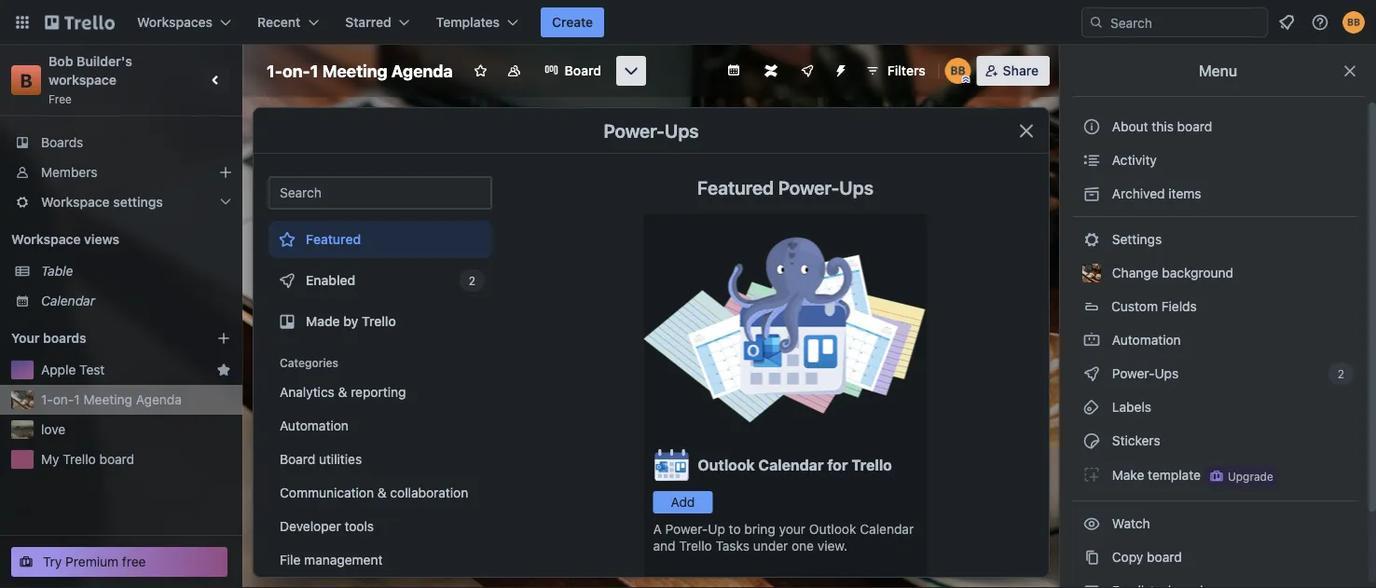 Task type: locate. For each thing, give the bounding box(es) containing it.
sm image inside labels 'link'
[[1083, 398, 1101, 417]]

file management link
[[269, 546, 492, 575]]

sm image inside the copy board link
[[1083, 548, 1101, 567]]

1 down apple test at the bottom left of the page
[[74, 392, 80, 408]]

agenda
[[392, 61, 453, 81], [136, 392, 182, 408]]

workspace up table
[[11, 232, 81, 247]]

2 horizontal spatial ups
[[1155, 366, 1179, 381]]

0 vertical spatial ups
[[665, 119, 699, 141]]

0 vertical spatial &
[[338, 385, 347, 400]]

recent button
[[246, 7, 330, 37]]

0 vertical spatial board
[[565, 63, 601, 78]]

1- down recent
[[267, 61, 283, 81]]

trello down up
[[679, 539, 712, 554]]

0 vertical spatial calendar
[[41, 293, 95, 309]]

0 vertical spatial featured
[[698, 176, 774, 198]]

1 vertical spatial ups
[[840, 176, 874, 198]]

0 vertical spatial workspace
[[41, 194, 110, 210]]

calendar power-up image
[[726, 62, 741, 77]]

1 vertical spatial featured
[[306, 232, 361, 247]]

board for board
[[565, 63, 601, 78]]

2 vertical spatial calendar
[[860, 522, 914, 537]]

1 vertical spatial meeting
[[83, 392, 132, 408]]

3 sm image from the top
[[1083, 331, 1101, 350]]

0 vertical spatial automation
[[1109, 332, 1181, 348]]

0 vertical spatial 2
[[469, 274, 476, 287]]

0 vertical spatial on-
[[283, 61, 310, 81]]

back to home image
[[45, 7, 115, 37]]

2 sm image from the top
[[1083, 432, 1101, 450]]

1 horizontal spatial featured
[[698, 176, 774, 198]]

1 horizontal spatial meeting
[[322, 61, 388, 81]]

outlook up the view.
[[809, 522, 857, 537]]

1 vertical spatial board
[[99, 452, 134, 467]]

about this board button
[[1072, 112, 1358, 142]]

0 horizontal spatial automation link
[[269, 411, 492, 441]]

automation link down custom fields button
[[1072, 325, 1358, 355]]

custom fields
[[1112, 299, 1197, 314]]

background
[[1162, 265, 1234, 281]]

your boards
[[11, 331, 86, 346]]

0 vertical spatial 1-on-1 meeting agenda
[[267, 61, 453, 81]]

featured link
[[269, 221, 492, 258]]

sm image for labels
[[1083, 398, 1101, 417]]

1 vertical spatial board
[[280, 452, 315, 467]]

0 vertical spatial meeting
[[322, 61, 388, 81]]

featured
[[698, 176, 774, 198], [306, 232, 361, 247]]

1 horizontal spatial on-
[[283, 61, 310, 81]]

table
[[41, 263, 73, 279]]

4 sm image from the top
[[1083, 365, 1101, 383]]

5 sm image from the top
[[1083, 398, 1101, 417]]

Search text field
[[269, 176, 492, 210]]

board inside button
[[1178, 119, 1213, 134]]

1 horizontal spatial bob builder (bobbuilder40) image
[[1343, 11, 1365, 34]]

workspace down members
[[41, 194, 110, 210]]

try
[[43, 554, 62, 570]]

on- down apple
[[53, 392, 74, 408]]

workspace for workspace views
[[11, 232, 81, 247]]

power-ups down customize views image
[[604, 119, 699, 141]]

sm image inside watch link
[[1083, 515, 1101, 533]]

1-on-1 meeting agenda down starred
[[267, 61, 453, 81]]

on- inside 1-on-1 meeting agenda text box
[[283, 61, 310, 81]]

1 sm image from the top
[[1083, 151, 1101, 170]]

bob builder (bobbuilder40) image right open information menu icon
[[1343, 11, 1365, 34]]

ups
[[665, 119, 699, 141], [840, 176, 874, 198], [1155, 366, 1179, 381]]

1-
[[267, 61, 283, 81], [41, 392, 53, 408]]

1 horizontal spatial board
[[565, 63, 601, 78]]

1 horizontal spatial agenda
[[392, 61, 453, 81]]

automation link down analytics & reporting link
[[269, 411, 492, 441]]

your
[[11, 331, 40, 346]]

outlook up add button
[[698, 457, 755, 474]]

workspace inside popup button
[[41, 194, 110, 210]]

board right the copy
[[1147, 550, 1182, 565]]

sm image for stickers
[[1083, 432, 1101, 450]]

collaboration
[[390, 485, 468, 501]]

sm image for archived items
[[1083, 185, 1101, 203]]

1
[[310, 61, 318, 81], [74, 392, 80, 408]]

sm image
[[1083, 185, 1101, 203], [1083, 230, 1101, 249], [1083, 331, 1101, 350], [1083, 365, 1101, 383], [1083, 398, 1101, 417], [1083, 548, 1101, 567]]

sm image for activity
[[1083, 151, 1101, 170]]

1 horizontal spatial 1-on-1 meeting agenda
[[267, 61, 453, 81]]

members link
[[0, 158, 242, 187]]

sm image inside the archived items link
[[1083, 185, 1101, 203]]

3 sm image from the top
[[1083, 465, 1101, 484]]

love link
[[41, 421, 231, 439]]

board left utilities
[[280, 452, 315, 467]]

0 horizontal spatial automation
[[280, 418, 349, 434]]

Search field
[[1104, 8, 1267, 36]]

filters button
[[860, 56, 931, 86]]

sm image inside stickers link
[[1083, 432, 1101, 450]]

agenda up love link
[[136, 392, 182, 408]]

0 vertical spatial board
[[1178, 119, 1213, 134]]

1 horizontal spatial automation
[[1109, 332, 1181, 348]]

share
[[1003, 63, 1039, 78]]

1 horizontal spatial &
[[378, 485, 387, 501]]

on- down recent "dropdown button"
[[283, 61, 310, 81]]

0 horizontal spatial outlook
[[698, 457, 755, 474]]

one
[[792, 539, 814, 554]]

workspace
[[48, 72, 117, 88]]

outlook
[[698, 457, 755, 474], [809, 522, 857, 537]]

1 horizontal spatial 1-
[[267, 61, 283, 81]]

copy board
[[1109, 550, 1182, 565]]

developer
[[280, 519, 341, 534]]

0 vertical spatial agenda
[[392, 61, 453, 81]]

0 horizontal spatial 1-
[[41, 392, 53, 408]]

1- up the love
[[41, 392, 53, 408]]

board utilities
[[280, 452, 362, 467]]

meeting
[[322, 61, 388, 81], [83, 392, 132, 408]]

2 sm image from the top
[[1083, 230, 1101, 249]]

0 horizontal spatial meeting
[[83, 392, 132, 408]]

1 vertical spatial 1
[[74, 392, 80, 408]]

a
[[653, 522, 662, 537]]

meeting down test
[[83, 392, 132, 408]]

trello right by
[[362, 314, 396, 329]]

made by trello link
[[269, 303, 492, 340]]

1 horizontal spatial 2
[[1338, 367, 1345, 381]]

1 horizontal spatial ups
[[840, 176, 874, 198]]

1 vertical spatial workspace
[[11, 232, 81, 247]]

1 inside 1-on-1 meeting agenda text box
[[310, 61, 318, 81]]

automation
[[1109, 332, 1181, 348], [280, 418, 349, 434]]

sm image inside settings link
[[1083, 230, 1101, 249]]

sm image inside automation link
[[1083, 331, 1101, 350]]

featured for featured
[[306, 232, 361, 247]]

1 vertical spatial 1-on-1 meeting agenda
[[41, 392, 182, 408]]

automation down custom fields
[[1109, 332, 1181, 348]]

0 horizontal spatial 2
[[469, 274, 476, 287]]

free
[[48, 92, 72, 105]]

tasks
[[716, 539, 750, 554]]

6 sm image from the top
[[1083, 548, 1101, 567]]

customize views image
[[622, 62, 641, 80]]

templates button
[[425, 7, 530, 37]]

automation up board utilities
[[280, 418, 349, 434]]

board left customize views image
[[565, 63, 601, 78]]

1 inside 1-on-1 meeting agenda link
[[74, 392, 80, 408]]

4 sm image from the top
[[1083, 515, 1101, 533]]

featured inside 'featured' link
[[306, 232, 361, 247]]

labels link
[[1072, 393, 1358, 422]]

upgrade button
[[1206, 465, 1278, 488]]

1-on-1 meeting agenda inside 1-on-1 meeting agenda text box
[[267, 61, 453, 81]]

featured for featured power-ups
[[698, 176, 774, 198]]

watch link
[[1072, 509, 1358, 539]]

1 vertical spatial on-
[[53, 392, 74, 408]]

sm image
[[1083, 151, 1101, 170], [1083, 432, 1101, 450], [1083, 465, 1101, 484], [1083, 515, 1101, 533], [1083, 582, 1101, 588]]

0 horizontal spatial featured
[[306, 232, 361, 247]]

0 vertical spatial bob builder (bobbuilder40) image
[[1343, 11, 1365, 34]]

boards link
[[0, 128, 242, 158]]

0 vertical spatial power-ups
[[604, 119, 699, 141]]

on-
[[283, 61, 310, 81], [53, 392, 74, 408]]

open information menu image
[[1311, 13, 1330, 32]]

sm image for make template
[[1083, 465, 1101, 484]]

power-ups up "labels"
[[1109, 366, 1183, 381]]

agenda inside text box
[[392, 61, 453, 81]]

1 vertical spatial outlook
[[809, 522, 857, 537]]

Board name text field
[[257, 56, 462, 86]]

trello inside a power-up to bring your outlook calendar and trello tasks under one view.
[[679, 539, 712, 554]]

2 horizontal spatial calendar
[[860, 522, 914, 537]]

developer tools
[[280, 519, 374, 534]]

board
[[565, 63, 601, 78], [280, 452, 315, 467]]

1-on-1 meeting agenda down apple test link in the left of the page
[[41, 392, 182, 408]]

1 vertical spatial calendar
[[759, 457, 824, 474]]

archived items link
[[1072, 179, 1358, 209]]

0 horizontal spatial &
[[338, 385, 347, 400]]

sm image inside activity link
[[1083, 151, 1101, 170]]

board right the this
[[1178, 119, 1213, 134]]

trello right my at the bottom of the page
[[63, 452, 96, 467]]

upgrade
[[1228, 470, 1274, 483]]

1 horizontal spatial power-ups
[[1109, 366, 1183, 381]]

a power-up to bring your outlook calendar and trello tasks under one view.
[[653, 522, 914, 554]]

copy
[[1112, 550, 1144, 565]]

1 horizontal spatial automation link
[[1072, 325, 1358, 355]]

bob builder (bobbuilder40) image right filters
[[945, 58, 972, 84]]

bob
[[48, 54, 73, 69]]

for
[[828, 457, 848, 474]]

0 horizontal spatial board
[[280, 452, 315, 467]]

calendar inside a power-up to bring your outlook calendar and trello tasks under one view.
[[860, 522, 914, 537]]

0 horizontal spatial on-
[[53, 392, 74, 408]]

&
[[338, 385, 347, 400], [378, 485, 387, 501]]

sm image for power-ups
[[1083, 365, 1101, 383]]

automation link
[[1072, 325, 1358, 355], [269, 411, 492, 441]]

0 vertical spatial 1-
[[267, 61, 283, 81]]

1 vertical spatial agenda
[[136, 392, 182, 408]]

bob builder (bobbuilder40) image
[[1343, 11, 1365, 34], [945, 58, 972, 84]]

1 vertical spatial 2
[[1338, 367, 1345, 381]]

agenda left star or unstar board "image"
[[392, 61, 453, 81]]

trello
[[362, 314, 396, 329], [63, 452, 96, 467], [852, 457, 892, 474], [679, 539, 712, 554]]

1 sm image from the top
[[1083, 185, 1101, 203]]

custom
[[1112, 299, 1158, 314]]

& right analytics
[[338, 385, 347, 400]]

& down board utilities link
[[378, 485, 387, 501]]

meeting down starred
[[322, 61, 388, 81]]

sm image for watch
[[1083, 515, 1101, 533]]

1 horizontal spatial 1
[[310, 61, 318, 81]]

1 horizontal spatial outlook
[[809, 522, 857, 537]]

sm image for automation
[[1083, 331, 1101, 350]]

1 vertical spatial &
[[378, 485, 387, 501]]

1 down recent "dropdown button"
[[310, 61, 318, 81]]

board for my trello board
[[99, 452, 134, 467]]

power ups image
[[800, 63, 815, 78]]

trello right for on the bottom of page
[[852, 457, 892, 474]]

your
[[779, 522, 806, 537]]

0 vertical spatial 1
[[310, 61, 318, 81]]

board down love link
[[99, 452, 134, 467]]

0 horizontal spatial 1-on-1 meeting agenda
[[41, 392, 182, 408]]

tools
[[345, 519, 374, 534]]

0 horizontal spatial bob builder (bobbuilder40) image
[[945, 58, 972, 84]]

0 horizontal spatial 1
[[74, 392, 80, 408]]

my trello board link
[[41, 450, 231, 469]]

board
[[1178, 119, 1213, 134], [99, 452, 134, 467], [1147, 550, 1182, 565]]

builder's
[[77, 54, 132, 69]]

1-on-1 meeting agenda link
[[41, 391, 231, 409]]

communication
[[280, 485, 374, 501]]

workspace
[[41, 194, 110, 210], [11, 232, 81, 247]]

power-
[[604, 119, 665, 141], [778, 176, 840, 198], [1112, 366, 1155, 381], [666, 522, 708, 537]]

workspace navigation collapse icon image
[[203, 67, 229, 93]]

by
[[344, 314, 359, 329]]

add
[[671, 495, 695, 510]]



Task type: describe. For each thing, give the bounding box(es) containing it.
fields
[[1162, 299, 1197, 314]]

1 vertical spatial power-ups
[[1109, 366, 1183, 381]]

share button
[[977, 56, 1050, 86]]

star or unstar board image
[[473, 63, 488, 78]]

board for board utilities
[[280, 452, 315, 467]]

starred icon image
[[216, 363, 231, 378]]

1 vertical spatial bob builder (bobbuilder40) image
[[945, 58, 972, 84]]

0 horizontal spatial calendar
[[41, 293, 95, 309]]

2 for power-ups
[[1338, 367, 1345, 381]]

bring
[[745, 522, 776, 537]]

to
[[729, 522, 741, 537]]

archived
[[1112, 186, 1165, 201]]

bob builder's workspace link
[[48, 54, 136, 88]]

analytics
[[280, 385, 335, 400]]

settings
[[1109, 232, 1162, 247]]

made by trello
[[306, 314, 396, 329]]

workspace for workspace settings
[[41, 194, 110, 210]]

starred
[[345, 14, 391, 30]]

workspace settings
[[41, 194, 163, 210]]

1-on-1 meeting agenda inside 1-on-1 meeting agenda link
[[41, 392, 182, 408]]

bob builder's workspace free
[[48, 54, 136, 105]]

settings
[[113, 194, 163, 210]]

test
[[79, 362, 105, 378]]

management
[[304, 553, 383, 568]]

confluence icon image
[[765, 64, 778, 77]]

0 vertical spatial automation link
[[1072, 325, 1358, 355]]

calendar link
[[41, 292, 231, 311]]

under
[[753, 539, 788, 554]]

1 horizontal spatial calendar
[[759, 457, 824, 474]]

recent
[[257, 14, 301, 30]]

2 vertical spatial board
[[1147, 550, 1182, 565]]

table link
[[41, 262, 231, 281]]

activity
[[1109, 152, 1157, 168]]

stickers link
[[1072, 426, 1358, 456]]

0 vertical spatial outlook
[[698, 457, 755, 474]]

try premium free
[[43, 554, 146, 570]]

about
[[1112, 119, 1149, 134]]

free
[[122, 554, 146, 570]]

0 horizontal spatial power-ups
[[604, 119, 699, 141]]

0 notifications image
[[1276, 11, 1298, 34]]

watch
[[1109, 516, 1154, 532]]

my trello board
[[41, 452, 134, 467]]

utilities
[[319, 452, 362, 467]]

template
[[1148, 467, 1201, 483]]

b
[[20, 69, 32, 91]]

communication & collaboration
[[280, 485, 468, 501]]

developer tools link
[[269, 512, 492, 542]]

apple test
[[41, 362, 105, 378]]

categories
[[280, 356, 339, 369]]

sm image for copy board
[[1083, 548, 1101, 567]]

apple test link
[[41, 361, 209, 380]]

trello inside my trello board link
[[63, 452, 96, 467]]

workspace settings button
[[0, 187, 242, 217]]

premium
[[65, 554, 119, 570]]

enabled
[[306, 273, 356, 288]]

members
[[41, 165, 97, 180]]

made
[[306, 314, 340, 329]]

featured power-ups
[[698, 176, 874, 198]]

communication & collaboration link
[[269, 478, 492, 508]]

1 vertical spatial automation link
[[269, 411, 492, 441]]

b link
[[11, 65, 41, 95]]

file management
[[280, 553, 383, 568]]

workspace visible image
[[507, 63, 522, 78]]

starred button
[[334, 7, 421, 37]]

5 sm image from the top
[[1083, 582, 1101, 588]]

create
[[552, 14, 593, 30]]

1 vertical spatial automation
[[280, 418, 349, 434]]

2 vertical spatial ups
[[1155, 366, 1179, 381]]

templates
[[436, 14, 500, 30]]

this
[[1152, 119, 1174, 134]]

settings link
[[1072, 225, 1358, 255]]

boards
[[43, 331, 86, 346]]

& for communication
[[378, 485, 387, 501]]

workspaces
[[137, 14, 213, 30]]

1- inside text box
[[267, 61, 283, 81]]

try premium free button
[[11, 547, 228, 577]]

1 vertical spatial 1-
[[41, 392, 53, 408]]

create button
[[541, 7, 605, 37]]

this member is an admin of this board. image
[[962, 76, 971, 84]]

workspace views
[[11, 232, 119, 247]]

search image
[[1089, 15, 1104, 30]]

reporting
[[351, 385, 406, 400]]

outlook inside a power-up to bring your outlook calendar and trello tasks under one view.
[[809, 522, 857, 537]]

analytics & reporting
[[280, 385, 406, 400]]

about this board
[[1112, 119, 1213, 134]]

analytics & reporting link
[[269, 378, 492, 408]]

automation image
[[826, 56, 852, 82]]

up
[[708, 522, 725, 537]]

trello inside made by trello link
[[362, 314, 396, 329]]

board utilities link
[[269, 445, 492, 475]]

stickers
[[1109, 433, 1161, 449]]

change background link
[[1072, 258, 1358, 288]]

change background
[[1109, 265, 1234, 281]]

add board image
[[216, 331, 231, 346]]

board link
[[533, 56, 613, 86]]

power- inside a power-up to bring your outlook calendar and trello tasks under one view.
[[666, 522, 708, 537]]

primary element
[[0, 0, 1377, 45]]

boards
[[41, 135, 83, 150]]

change
[[1112, 265, 1159, 281]]

0 horizontal spatial ups
[[665, 119, 699, 141]]

meeting inside text box
[[322, 61, 388, 81]]

& for analytics
[[338, 385, 347, 400]]

2 for enabled
[[469, 274, 476, 287]]

board for about this board
[[1178, 119, 1213, 134]]

menu
[[1199, 62, 1238, 80]]

filters
[[888, 63, 926, 78]]

items
[[1169, 186, 1202, 201]]

sm image for settings
[[1083, 230, 1101, 249]]

activity link
[[1072, 145, 1358, 175]]

0 horizontal spatial agenda
[[136, 392, 182, 408]]

add button
[[653, 492, 713, 514]]

view.
[[818, 539, 848, 554]]

on- inside 1-on-1 meeting agenda link
[[53, 392, 74, 408]]

file
[[280, 553, 301, 568]]

apple
[[41, 362, 76, 378]]

my
[[41, 452, 59, 467]]

your boards with 4 items element
[[11, 327, 188, 350]]

love
[[41, 422, 66, 437]]



Task type: vqa. For each thing, say whether or not it's contained in the screenshot.
Greg Robinson (gregrobinson96) image
no



